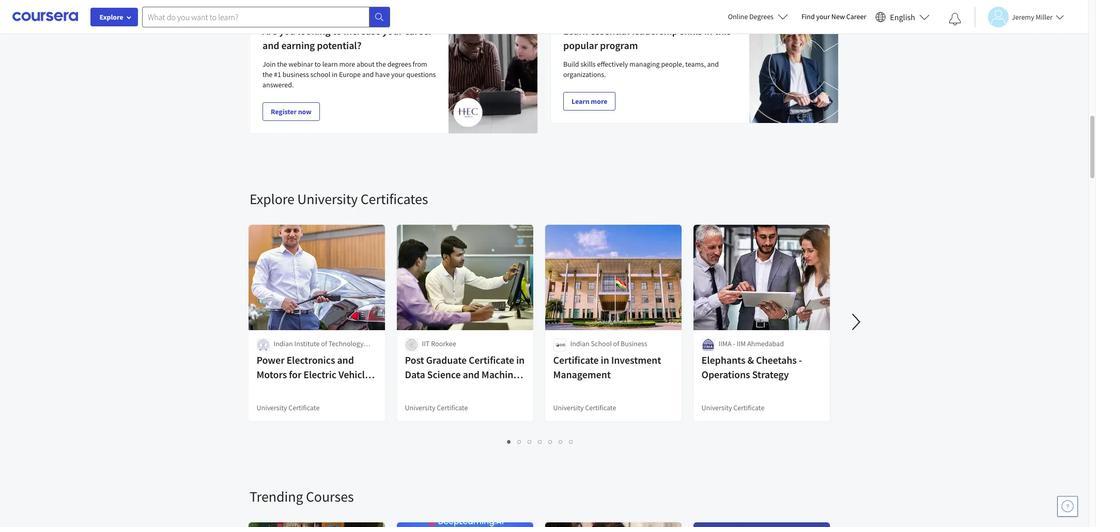 Task type: vqa. For each thing, say whether or not it's contained in the screenshot.
learn
yes



Task type: describe. For each thing, give the bounding box(es) containing it.
and inside "build skills effectively managing people, teams, and organizations."
[[707, 59, 719, 69]]

generative ai for everyone course by deeplearning.ai, image
[[397, 522, 534, 527]]

google project management: professional certificate by google, image
[[545, 522, 682, 527]]

organizations.
[[563, 70, 606, 79]]

now
[[298, 107, 312, 116]]

school
[[591, 339, 612, 348]]

indian for power
[[274, 339, 293, 348]]

iim
[[737, 339, 746, 348]]

&
[[748, 353, 754, 366]]

to for looking
[[333, 24, 342, 37]]

machine
[[482, 368, 519, 381]]

to for webinar
[[315, 59, 321, 69]]

europe
[[339, 70, 361, 79]]

1 horizontal spatial more
[[591, 97, 607, 106]]

6 button
[[556, 436, 566, 448]]

online degrees
[[728, 12, 774, 21]]

join
[[263, 59, 276, 69]]

5 button
[[545, 436, 556, 448]]

indian school of business image
[[553, 338, 566, 351]]

4 button
[[535, 436, 545, 448]]

more inside join the webinar to learn more about the degrees from the #1 business school in europe and have your questions answered.
[[339, 59, 355, 69]]

cheetahs
[[756, 353, 797, 366]]

- inside 'elephants & cheetahs - operations strategy'
[[799, 353, 802, 366]]

google data analytics professional certificate by google, image
[[249, 522, 386, 527]]

iit
[[422, 339, 430, 348]]

iima - iim ahmedabad image
[[702, 338, 715, 351]]

certificate inside post graduate certificate in data science and machine learning
[[469, 353, 514, 366]]

investment
[[611, 353, 661, 366]]

0 vertical spatial your
[[816, 12, 830, 21]]

webinar
[[289, 59, 313, 69]]

university for certificate in investment management
[[553, 403, 584, 412]]

find your new career
[[801, 12, 866, 21]]

5
[[549, 437, 553, 446]]

certificates
[[361, 190, 428, 208]]

learn more
[[572, 97, 607, 106]]

your inside join the webinar to learn more about the degrees from the #1 business school in europe and have your questions answered.
[[391, 70, 405, 79]]

2
[[518, 437, 522, 446]]

certificate inside the certificate in investment management
[[553, 353, 599, 366]]

career
[[405, 24, 432, 37]]

in inside the certificate in investment management
[[601, 353, 609, 366]]

jeremy miller
[[1012, 12, 1053, 21]]

learning
[[405, 382, 444, 395]]

earning
[[281, 39, 315, 52]]

in inside post graduate certificate in data science and machine learning
[[516, 353, 525, 366]]

motors
[[257, 368, 287, 381]]

list inside explore university certificates carousel element
[[250, 436, 831, 448]]

power
[[257, 353, 285, 366]]

skills inside learn essential leadership skills in this popular program
[[680, 24, 702, 37]]

roorkee
[[431, 339, 456, 348]]

trending courses
[[250, 487, 354, 506]]

school
[[310, 70, 330, 79]]

power electronics and motors for electric vehicles (evs) certificate
[[257, 353, 375, 395]]

increase
[[344, 24, 380, 37]]

are you looking to increase your career and earning potential? link
[[263, 24, 432, 52]]

from
[[413, 59, 427, 69]]

jeremy
[[1012, 12, 1034, 21]]

#1
[[274, 70, 281, 79]]

jeremy miller button
[[975, 6, 1064, 27]]

graduate
[[426, 353, 467, 366]]

vehicles
[[339, 368, 375, 381]]

program
[[600, 39, 638, 52]]

business
[[283, 70, 309, 79]]

leadership
[[631, 24, 678, 37]]

0 vertical spatial -
[[733, 339, 736, 348]]

coursera image
[[12, 8, 78, 25]]

bombay
[[274, 349, 299, 359]]

(evs)
[[257, 382, 279, 395]]

degrees
[[749, 12, 774, 21]]

build skills effectively managing people, teams, and organizations.
[[563, 59, 719, 79]]

teams,
[[685, 59, 706, 69]]

career
[[846, 12, 866, 21]]

you
[[279, 24, 295, 37]]

certificate inside power electronics and motors for electric vehicles (evs) certificate
[[281, 382, 326, 395]]

show notifications image
[[949, 13, 961, 25]]

What do you want to learn? text field
[[142, 6, 369, 27]]

explore university certificates carousel element
[[244, 159, 1096, 456]]

online degrees button
[[720, 5, 796, 28]]

register now link
[[263, 102, 320, 121]]

7
[[569, 437, 573, 446]]

english button
[[871, 0, 934, 34]]

iima
[[719, 339, 732, 348]]

indian for certificate
[[571, 339, 590, 348]]

iit roorkee
[[422, 339, 456, 348]]

courses
[[306, 487, 354, 506]]

essential
[[590, 24, 629, 37]]

post graduate certificate in data science and machine learning
[[405, 353, 525, 395]]

english
[[890, 12, 915, 22]]

iima - iim ahmedabad
[[719, 339, 784, 348]]

learn essential leadership skills in this popular program
[[563, 24, 731, 52]]

0 horizontal spatial the
[[263, 70, 272, 79]]

1
[[507, 437, 511, 446]]

explore university certificates
[[250, 190, 428, 208]]

2 button
[[514, 436, 525, 448]]

for
[[289, 368, 302, 381]]



Task type: locate. For each thing, give the bounding box(es) containing it.
and inside post graduate certificate in data science and machine learning
[[463, 368, 480, 381]]

university certificate down (evs)
[[257, 403, 320, 412]]

explore inside explore university certificates carousel element
[[250, 190, 294, 208]]

1 vertical spatial learn
[[572, 97, 589, 106]]

and right science
[[463, 368, 480, 381]]

in left this
[[704, 24, 713, 37]]

learn more link
[[563, 92, 616, 111]]

next slide image
[[844, 310, 869, 334]]

list containing 1
[[250, 436, 831, 448]]

strategy
[[752, 368, 789, 381]]

- left iim
[[733, 339, 736, 348]]

and inside are you looking to increase your career and earning potential?
[[263, 39, 279, 52]]

to up school at left top
[[315, 59, 321, 69]]

the left #1
[[263, 70, 272, 79]]

None search field
[[142, 6, 390, 27]]

university certificate down operations
[[702, 403, 765, 412]]

are
[[263, 24, 277, 37]]

0 vertical spatial learn
[[563, 24, 588, 37]]

0 horizontal spatial of
[[321, 339, 327, 348]]

and right the teams,
[[707, 59, 719, 69]]

more down the organizations.
[[591, 97, 607, 106]]

1 vertical spatial your
[[382, 24, 403, 37]]

in inside join the webinar to learn more about the degrees from the #1 business school in europe and have your questions answered.
[[332, 70, 338, 79]]

your down degrees
[[391, 70, 405, 79]]

0 horizontal spatial skills
[[581, 59, 596, 69]]

0 horizontal spatial more
[[339, 59, 355, 69]]

0 vertical spatial skills
[[680, 24, 702, 37]]

indian right indian school of business icon
[[571, 339, 590, 348]]

1 of from the left
[[321, 339, 327, 348]]

university certificate down management
[[553, 403, 616, 412]]

0 vertical spatial explore
[[99, 12, 123, 22]]

learn for learn essential leadership skills in this popular program
[[563, 24, 588, 37]]

skills left this
[[680, 24, 702, 37]]

in
[[704, 24, 713, 37], [332, 70, 338, 79], [516, 353, 525, 366], [601, 353, 609, 366]]

7 button
[[566, 436, 576, 448]]

university certificate for elephants & cheetahs - operations strategy
[[702, 403, 765, 412]]

2 vertical spatial your
[[391, 70, 405, 79]]

1 vertical spatial -
[[799, 353, 802, 366]]

2 of from the left
[[613, 339, 619, 348]]

indian school of business
[[571, 339, 648, 348]]

1 button
[[504, 436, 514, 448]]

university for elephants & cheetahs - operations strategy
[[702, 403, 732, 412]]

0 vertical spatial more
[[339, 59, 355, 69]]

and inside join the webinar to learn more about the degrees from the #1 business school in europe and have your questions answered.
[[362, 70, 374, 79]]

2 horizontal spatial the
[[376, 59, 386, 69]]

data
[[405, 368, 425, 381]]

trending
[[250, 487, 303, 506]]

learn inside learn essential leadership skills in this popular program
[[563, 24, 588, 37]]

register now
[[271, 107, 312, 116]]

list
[[250, 436, 831, 448]]

are you looking to increase your career and earning potential?
[[263, 24, 432, 52]]

in up machine
[[516, 353, 525, 366]]

indian institute of technology bombay
[[274, 339, 364, 359]]

new
[[831, 12, 845, 21]]

university certificate for power electronics and motors for electric vehicles (evs) certificate
[[257, 403, 320, 412]]

ahmedabad
[[747, 339, 784, 348]]

learn
[[322, 59, 338, 69]]

3 button
[[525, 436, 535, 448]]

explore for explore university certificates
[[250, 190, 294, 208]]

this
[[715, 24, 731, 37]]

in down 'learn'
[[332, 70, 338, 79]]

learn up popular
[[563, 24, 588, 37]]

of for in
[[613, 339, 619, 348]]

the up have
[[376, 59, 386, 69]]

skills inside "build skills effectively managing people, teams, and organizations."
[[581, 59, 596, 69]]

your
[[816, 12, 830, 21], [382, 24, 403, 37], [391, 70, 405, 79]]

more up europe
[[339, 59, 355, 69]]

4
[[538, 437, 542, 446]]

and down about
[[362, 70, 374, 79]]

university for post graduate certificate in data science and machine learning
[[405, 403, 436, 412]]

have
[[375, 70, 390, 79]]

university for power electronics and motors for electric vehicles (evs) certificate
[[257, 403, 287, 412]]

1 vertical spatial more
[[591, 97, 607, 106]]

1 horizontal spatial to
[[333, 24, 342, 37]]

your right find
[[816, 12, 830, 21]]

3
[[528, 437, 532, 446]]

0 horizontal spatial indian
[[274, 339, 293, 348]]

find your new career link
[[796, 10, 871, 23]]

build
[[563, 59, 579, 69]]

-
[[733, 339, 736, 348], [799, 353, 802, 366]]

skills up the organizations.
[[581, 59, 596, 69]]

certificate
[[469, 353, 514, 366], [553, 353, 599, 366], [281, 382, 326, 395], [289, 403, 320, 412], [437, 403, 468, 412], [585, 403, 616, 412], [734, 403, 765, 412]]

of right school
[[613, 339, 619, 348]]

3 university certificate from the left
[[553, 403, 616, 412]]

explore inside explore popup button
[[99, 12, 123, 22]]

1 vertical spatial to
[[315, 59, 321, 69]]

2 indian from the left
[[571, 339, 590, 348]]

1 vertical spatial explore
[[250, 190, 294, 208]]

0 horizontal spatial -
[[733, 339, 736, 348]]

trending courses carousel element
[[244, 456, 1096, 527]]

of for electronics
[[321, 339, 327, 348]]

and down 'are'
[[263, 39, 279, 52]]

people,
[[661, 59, 684, 69]]

to inside are you looking to increase your career and earning potential?
[[333, 24, 342, 37]]

institute
[[295, 339, 320, 348]]

0 horizontal spatial explore
[[99, 12, 123, 22]]

1 horizontal spatial of
[[613, 339, 619, 348]]

1 horizontal spatial skills
[[680, 24, 702, 37]]

1 indian from the left
[[274, 339, 293, 348]]

the up #1
[[277, 59, 287, 69]]

google cybersecurity professional certificate by google, image
[[693, 522, 830, 527]]

your inside are you looking to increase your career and earning potential?
[[382, 24, 403, 37]]

of inside "indian institute of technology bombay"
[[321, 339, 327, 348]]

iit roorkee image
[[405, 338, 418, 351]]

to up potential?
[[333, 24, 342, 37]]

find
[[801, 12, 815, 21]]

indian institute of technology bombay image
[[257, 338, 270, 351]]

1 horizontal spatial the
[[277, 59, 287, 69]]

answered.
[[263, 80, 294, 89]]

post
[[405, 353, 424, 366]]

4 university certificate from the left
[[702, 403, 765, 412]]

learn down the organizations.
[[572, 97, 589, 106]]

management
[[553, 368, 611, 381]]

electric
[[304, 368, 337, 381]]

and inside power electronics and motors for electric vehicles (evs) certificate
[[337, 353, 354, 366]]

1 horizontal spatial -
[[799, 353, 802, 366]]

business
[[621, 339, 648, 348]]

skills
[[680, 24, 702, 37], [581, 59, 596, 69]]

science
[[427, 368, 461, 381]]

to
[[333, 24, 342, 37], [315, 59, 321, 69]]

elephants
[[702, 353, 746, 366]]

certificate in investment management
[[553, 353, 661, 381]]

1 horizontal spatial indian
[[571, 339, 590, 348]]

help center image
[[1061, 500, 1074, 513]]

about
[[357, 59, 375, 69]]

learn
[[563, 24, 588, 37], [572, 97, 589, 106]]

2 university certificate from the left
[[405, 403, 468, 412]]

degrees
[[387, 59, 411, 69]]

the
[[277, 59, 287, 69], [376, 59, 386, 69], [263, 70, 272, 79]]

explore
[[99, 12, 123, 22], [250, 190, 294, 208]]

university certificate for post graduate certificate in data science and machine learning
[[405, 403, 468, 412]]

miller
[[1036, 12, 1053, 21]]

electronics
[[287, 353, 335, 366]]

to inside join the webinar to learn more about the degrees from the #1 business school in europe and have your questions answered.
[[315, 59, 321, 69]]

of
[[321, 339, 327, 348], [613, 339, 619, 348]]

looking
[[297, 24, 331, 37]]

in down school
[[601, 353, 609, 366]]

explore for explore
[[99, 12, 123, 22]]

university
[[297, 190, 358, 208], [257, 403, 287, 412], [405, 403, 436, 412], [553, 403, 584, 412], [702, 403, 732, 412]]

of right the institute
[[321, 339, 327, 348]]

1 horizontal spatial explore
[[250, 190, 294, 208]]

your left career
[[382, 24, 403, 37]]

indian inside "indian institute of technology bombay"
[[274, 339, 293, 348]]

1 vertical spatial skills
[[581, 59, 596, 69]]

technology
[[329, 339, 364, 348]]

university certificate
[[257, 403, 320, 412], [405, 403, 468, 412], [553, 403, 616, 412], [702, 403, 765, 412]]

in inside learn essential leadership skills in this popular program
[[704, 24, 713, 37]]

questions
[[406, 70, 436, 79]]

university certificate down learning
[[405, 403, 468, 412]]

indian up bombay
[[274, 339, 293, 348]]

learn essential leadership skills in this popular program link
[[563, 24, 731, 52]]

online
[[728, 12, 748, 21]]

effectively
[[597, 59, 628, 69]]

join the webinar to learn more about the degrees from the #1 business school in europe and have your questions answered.
[[263, 59, 436, 89]]

potential?
[[317, 39, 361, 52]]

6
[[559, 437, 563, 446]]

and down technology
[[337, 353, 354, 366]]

learn for learn more
[[572, 97, 589, 106]]

1 university certificate from the left
[[257, 403, 320, 412]]

0 vertical spatial to
[[333, 24, 342, 37]]

university certificate for certificate in investment management
[[553, 403, 616, 412]]

0 horizontal spatial to
[[315, 59, 321, 69]]

explore button
[[90, 8, 138, 26]]

register
[[271, 107, 297, 116]]

- right 'cheetahs'
[[799, 353, 802, 366]]



